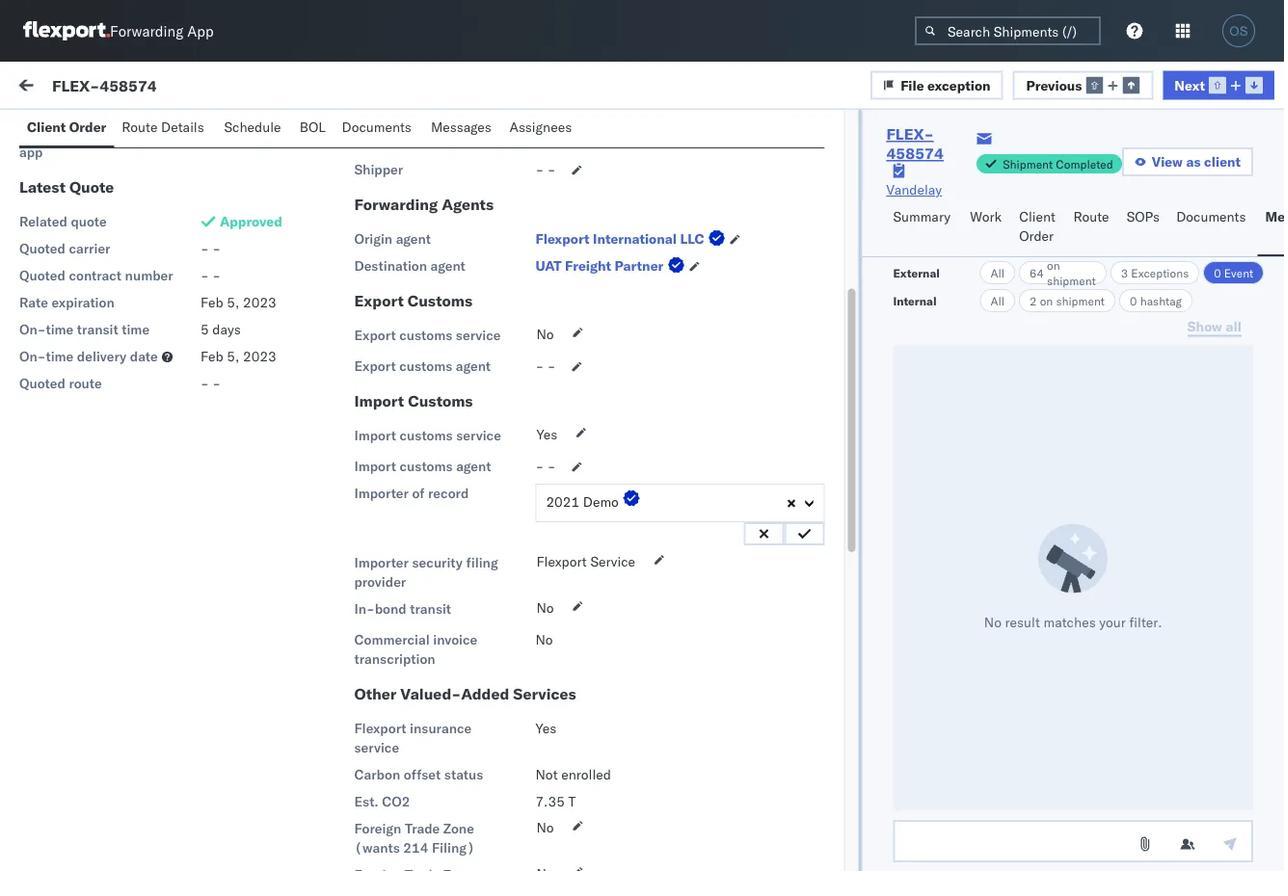 Task type: locate. For each thing, give the bounding box(es) containing it.
quoted up rate
[[19, 268, 65, 284]]

6 dec from the top
[[436, 688, 460, 705]]

export customs agent
[[354, 358, 491, 375]]

flex- inside flex- 458574
[[887, 124, 934, 144]]

import for import customs service
[[354, 428, 396, 445]]

am for 12:39
[[570, 226, 591, 243]]

3 20, from the top
[[463, 411, 484, 428]]

other valued-added services
[[354, 685, 576, 704]]

0 horizontal spatial transit
[[77, 322, 118, 338]]

quoted carrier
[[19, 241, 110, 257]]

0 vertical spatial all
[[991, 266, 1005, 280]]

customs for export customs agent
[[399, 358, 453, 375]]

0 vertical spatial export
[[354, 292, 404, 311]]

j z for dec 20, 2026, 12:35 am pst
[[66, 303, 75, 315]]

2 jason- from the top
[[94, 301, 136, 318]]

1 zhao from the top
[[165, 208, 196, 225]]

all
[[991, 266, 1005, 280], [991, 294, 1005, 308]]

all left 2
[[991, 294, 1005, 308]]

importer up provider
[[354, 555, 409, 572]]

file exception button
[[871, 71, 1003, 100], [871, 71, 1003, 100]]

pst right services
[[577, 688, 601, 705]]

originates
[[19, 125, 84, 142]]

17, for flex-
[[463, 596, 484, 612]]

forwarding for forwarding app
[[110, 22, 183, 40]]

export down destination
[[354, 292, 404, 311]]

1 z from the top
[[69, 210, 75, 222]]

7.35
[[536, 794, 565, 811]]

0 vertical spatial jason-test zhao
[[94, 208, 196, 225]]

flex- 458574 up result on the bottom of page
[[990, 596, 1081, 612]]

message up route details
[[143, 79, 200, 96]]

(0) inside external (0) button
[[85, 122, 110, 139]]

2 vertical spatial test
[[136, 393, 162, 410]]

1 6:47 from the top
[[529, 503, 558, 520]]

2 vertical spatial jason-
[[94, 393, 136, 410]]

1 vertical spatial external
[[893, 266, 940, 280]]

internal for internal
[[893, 294, 937, 308]]

route for route
[[1074, 208, 1109, 225]]

0 left hashtag on the top right of the page
[[1130, 294, 1137, 308]]

0 vertical spatial j z
[[66, 210, 75, 222]]

1 horizontal spatial 0
[[1214, 266, 1221, 280]]

2
[[1030, 294, 1037, 308]]

service
[[591, 554, 635, 571]]

shipment for 64 on shipment
[[1047, 273, 1096, 288]]

1 test from the top
[[136, 208, 162, 225]]

dec up import customs agent
[[436, 411, 460, 428]]

jason-test zhao for dec 20, 2026, 12:39 am pst
[[94, 208, 196, 225]]

0 vertical spatial ttt
[[58, 241, 73, 258]]

jason- down route
[[94, 393, 136, 410]]

on inside 64 on shipment
[[1047, 258, 1060, 272]]

1 vertical spatial feb 5, 2023
[[201, 349, 276, 365]]

ttt left "delivery"
[[58, 334, 73, 351]]

message list button
[[216, 114, 315, 151]]

1 export from the top
[[354, 292, 404, 311]]

related quote
[[19, 214, 107, 230]]

2 vertical spatial flexport
[[354, 721, 406, 738]]

1 importer from the top
[[354, 486, 409, 502]]

quoted down related quote
[[19, 241, 65, 257]]

2 on- from the top
[[19, 349, 46, 365]]

1 j z from the top
[[66, 210, 75, 222]]

20,
[[463, 226, 484, 243], [463, 319, 484, 336], [463, 411, 484, 428]]

20, for dec 20, 2026, 12:39 am pst
[[463, 226, 484, 243]]

1 vertical spatial customs
[[408, 392, 473, 411]]

carrier
[[69, 241, 110, 257]]

agent up destination agent
[[396, 231, 431, 248]]

0 vertical spatial related
[[991, 167, 1031, 182]]

2 jason-test zhao from the top
[[94, 301, 196, 318]]

import down export customs agent
[[354, 392, 404, 411]]

export down export customs
[[354, 327, 396, 344]]

j for dec 20, 2026, 12:35 am pst
[[66, 303, 69, 315]]

0 vertical spatial flexport
[[536, 231, 590, 248]]

test for dec 20, 2026, 12:39 am pst
[[136, 208, 162, 225]]

resize handle column header
[[404, 161, 427, 872], [681, 161, 704, 872], [958, 161, 981, 872], [1235, 161, 1258, 872]]

next
[[1175, 76, 1205, 93]]

quoted for quoted contract number
[[19, 268, 65, 284]]

feb
[[201, 295, 223, 311], [201, 349, 223, 365]]

0 vertical spatial customs
[[408, 292, 473, 311]]

3 quoted from the top
[[19, 376, 65, 392]]

dec 8, 2026, 6:38 pm pst
[[436, 780, 601, 797]]

0 vertical spatial feb 5, 2023
[[201, 295, 276, 311]]

2026, left 12:33
[[488, 411, 526, 428]]

customs down the export customs service
[[399, 358, 453, 375]]

0 vertical spatial am
[[570, 226, 591, 243]]

messages button
[[423, 110, 502, 148]]

1 import from the top
[[354, 392, 404, 411]]

provider
[[354, 574, 406, 591]]

4 customs from the top
[[400, 459, 453, 475]]

documents up the shipper
[[342, 119, 412, 135]]

filing
[[466, 555, 498, 572]]

item/shipment
[[1062, 167, 1141, 182]]

1 vertical spatial quoted
[[19, 268, 65, 284]]

dec 20, 2026, 12:39 am pst
[[436, 226, 618, 243]]

12:39
[[529, 226, 567, 243]]

customs for export customs
[[408, 292, 473, 311]]

quoted route
[[19, 376, 102, 392]]

feb 5, 2023 down 'days'
[[201, 349, 276, 365]]

2 vertical spatial jason-test zhao
[[94, 393, 196, 410]]

1 vertical spatial flexport
[[537, 554, 587, 571]]

forwarding for forwarding agents
[[354, 195, 438, 215]]

internal (0) button
[[122, 114, 216, 151]]

latest
[[19, 178, 66, 197]]

os
[[1230, 24, 1248, 38]]

2 all button from the top
[[980, 289, 1015, 312]]

0 horizontal spatial message
[[60, 167, 106, 182]]

2023
[[243, 295, 276, 311], [243, 349, 276, 365]]

2 importer from the top
[[354, 555, 409, 572]]

0 vertical spatial shipment
[[1047, 273, 1096, 288]]

1 vertical spatial message
[[224, 122, 280, 139]]

2 customs from the top
[[399, 358, 453, 375]]

1 horizontal spatial related
[[991, 167, 1031, 182]]

exception
[[928, 76, 991, 93]]

0 horizontal spatial related
[[19, 214, 67, 230]]

8, for dec 8, 2026, 6:39 pm pst
[[463, 688, 476, 705]]

2 am from the top
[[570, 319, 591, 336]]

3 z from the top
[[69, 395, 75, 407]]

0 horizontal spatial external
[[31, 122, 82, 139]]

1 20, from the top
[[463, 226, 484, 243]]

1 all button from the top
[[980, 261, 1015, 284]]

2 6:47 from the top
[[529, 596, 558, 612]]

1 vertical spatial shipment
[[1056, 294, 1105, 308]]

0 horizontal spatial (0)
[[85, 122, 110, 139]]

pst right t
[[577, 780, 601, 797]]

1 resize handle column header from the left
[[404, 161, 427, 872]]

carbon
[[354, 767, 400, 784]]

service for other valued-added services
[[354, 740, 399, 757]]

1 vertical spatial z
[[69, 303, 75, 315]]

flex- 458574 down 2
[[990, 319, 1081, 336]]

ttt
[[58, 241, 73, 258], [58, 334, 73, 351]]

order for the bottom client order "button"
[[1019, 228, 1054, 244]]

0 vertical spatial internal
[[129, 122, 177, 139]]

client order for the bottom client order "button"
[[1019, 208, 1056, 244]]

8, up zone
[[463, 780, 476, 797]]

status
[[444, 767, 483, 784]]

1 horizontal spatial client order button
[[1012, 200, 1066, 256]]

client order up 64
[[1019, 208, 1056, 244]]

feb up 5
[[201, 295, 223, 311]]

0 vertical spatial client order button
[[19, 110, 114, 148]]

3 am from the top
[[570, 411, 591, 428]]

1 vertical spatial 20,
[[463, 319, 484, 336]]

2 all from the top
[[991, 294, 1005, 308]]

1 ttt from the top
[[58, 241, 73, 258]]

1 vertical spatial all
[[991, 294, 1005, 308]]

related down latest
[[19, 214, 67, 230]]

shipment up the 2 on shipment
[[1047, 273, 1096, 288]]

jason- for dec 20, 2026, 12:35 am pst
[[94, 301, 136, 318]]

service for import customs
[[456, 428, 501, 445]]

0 vertical spatial test
[[136, 208, 162, 225]]

5, up 'days'
[[227, 295, 240, 311]]

transit for quote
[[77, 322, 118, 338]]

8, inside dec 8, 2026, 6:38 pm pst button
[[463, 780, 476, 797]]

Search Shipments (/) text field
[[915, 16, 1101, 45]]

0 left event at right
[[1214, 266, 1221, 280]]

no down 7.35
[[537, 820, 554, 837]]

1 horizontal spatial route
[[1074, 208, 1109, 225]]

2 z from the top
[[69, 303, 75, 315]]

0 vertical spatial documents
[[342, 119, 412, 135]]

sops
[[1127, 208, 1160, 225]]

3 dec from the top
[[436, 411, 460, 428]]

time down rate expiration at the top of the page
[[46, 322, 74, 338]]

internal inside button
[[129, 122, 177, 139]]

0 horizontal spatial internal
[[129, 122, 177, 139]]

0 horizontal spatial client
[[27, 119, 66, 135]]

1 horizontal spatial documents
[[1176, 208, 1246, 225]]

am right 12:39
[[570, 226, 591, 243]]

2 test from the top
[[136, 301, 162, 318]]

1 j from the top
[[66, 210, 69, 222]]

dec 17, 2026, 6:47 pm pst down filing
[[436, 596, 609, 612]]

2 j from the top
[[66, 303, 69, 315]]

j
[[66, 210, 69, 222], [66, 303, 69, 315]]

import down import customs
[[354, 428, 396, 445]]

summary button
[[886, 200, 962, 256]]

1 vertical spatial am
[[570, 319, 591, 336]]

dec 17, 2026, 6:47 pm pst up filing
[[436, 503, 609, 520]]

0 vertical spatial zhao
[[165, 208, 196, 225]]

dec down export customs
[[436, 319, 460, 336]]

0 vertical spatial 20,
[[463, 226, 484, 243]]

filter.
[[1130, 614, 1163, 631]]

2 vertical spatial service
[[354, 740, 399, 757]]

0 vertical spatial 17,
[[463, 503, 484, 520]]

0 vertical spatial z
[[69, 210, 75, 222]]

0 vertical spatial transit
[[77, 322, 118, 338]]

1 am from the top
[[570, 226, 591, 243]]

instructions
[[74, 98, 149, 115]]

importer for importer of record
[[354, 486, 409, 502]]

external down summary button
[[893, 266, 940, 280]]

on-time transit time
[[19, 322, 150, 338]]

related for related work item/shipment
[[991, 167, 1031, 182]]

other
[[354, 685, 397, 704]]

17, down record
[[463, 503, 484, 520]]

0 hashtag
[[1130, 294, 1182, 308]]

dec 17, 2026, 6:47 pm pst for 458574
[[436, 503, 609, 520]]

zhao for dec 20, 2026, 12:35 am pst
[[165, 301, 196, 318]]

z down quoted route
[[69, 395, 75, 407]]

related for related quote
[[19, 214, 67, 230]]

(0)
[[85, 122, 110, 139], [180, 122, 205, 139]]

import for import customs agent
[[354, 459, 396, 475]]

on right 2
[[1040, 294, 1053, 308]]

commercial
[[354, 632, 430, 649]]

work for my
[[55, 74, 105, 101]]

0 vertical spatial 2023
[[243, 295, 276, 311]]

pm inside dec 8, 2026, 6:38 pm pst button
[[553, 780, 574, 797]]

2 (0) from the left
[[180, 122, 205, 139]]

related up the "work"
[[991, 167, 1031, 182]]

3 export from the top
[[354, 358, 396, 375]]

z for dec 20, 2026, 12:39 am pst
[[69, 210, 75, 222]]

0 vertical spatial work
[[55, 74, 105, 101]]

pm inside dec 8, 2026, 6:39 pm pst button
[[553, 688, 574, 705]]

order up 64
[[1019, 228, 1054, 244]]

0 horizontal spatial client order button
[[19, 110, 114, 148]]

message button
[[135, 62, 232, 114]]

dec 8, 2026, 6:38 pm pst button
[[12, 743, 1258, 835]]

carbon offset status
[[354, 767, 483, 784]]

1 customs from the top
[[399, 327, 453, 344]]

2 quoted from the top
[[19, 268, 65, 284]]

documents button up the shipper
[[334, 110, 423, 148]]

(0) for external (0)
[[85, 122, 110, 139]]

route button
[[1066, 200, 1119, 256]]

quoted left route
[[19, 376, 65, 392]]

feb down 5
[[201, 349, 223, 365]]

1 horizontal spatial transit
[[410, 601, 451, 618]]

0 vertical spatial feb
[[201, 295, 223, 311]]

1 jason- from the top
[[94, 208, 136, 225]]

0 vertical spatial dec 17, 2026, 6:47 pm pst
[[436, 503, 609, 520]]

8, inside dec 8, 2026, 6:39 pm pst button
[[463, 688, 476, 705]]

458574
[[100, 75, 157, 95], [887, 144, 944, 163], [1030, 226, 1081, 243], [1030, 319, 1081, 336], [1030, 503, 1081, 520], [1030, 596, 1081, 612]]

flex- 458574 for dec 20, 2026, 12:35 am pst
[[990, 319, 1081, 336]]

6:47 for flex-
[[529, 596, 558, 612]]

no down uat
[[537, 326, 554, 343]]

zhao
[[165, 208, 196, 225], [165, 301, 196, 318], [165, 393, 196, 410]]

delivery
[[77, 349, 127, 365]]

llc
[[680, 231, 704, 248]]

3 import from the top
[[354, 459, 396, 475]]

1 horizontal spatial external
[[893, 266, 940, 280]]

1 horizontal spatial message
[[143, 79, 200, 96]]

(0) inside internal (0) button
[[180, 122, 205, 139]]

documents down client
[[1176, 208, 1246, 225]]

time
[[46, 322, 74, 338], [122, 322, 150, 338], [46, 349, 74, 365]]

flexport up uat
[[536, 231, 590, 248]]

dec
[[436, 226, 460, 243], [436, 319, 460, 336], [436, 411, 460, 428], [436, 503, 460, 520], [436, 596, 460, 612], [436, 688, 460, 705], [436, 780, 460, 797]]

1 vertical spatial import
[[354, 428, 396, 445]]

2 export from the top
[[354, 327, 396, 344]]

1 vertical spatial test
[[136, 301, 162, 318]]

customs for import customs agent
[[400, 459, 453, 475]]

2 zhao from the top
[[165, 301, 196, 318]]

flex- down the "work"
[[990, 226, 1030, 243]]

17, up invoice
[[463, 596, 484, 612]]

shipment for 2 on shipment
[[1056, 294, 1105, 308]]

feb 5, 2023
[[201, 295, 276, 311], [201, 349, 276, 365]]

message
[[143, 79, 200, 96], [224, 122, 280, 139], [60, 167, 106, 182]]

1 vertical spatial on-
[[19, 349, 46, 365]]

record
[[428, 486, 469, 502]]

flex- 458574
[[887, 124, 944, 163], [990, 226, 1081, 243], [990, 319, 1081, 336], [990, 596, 1081, 612]]

j up on-time transit time
[[66, 303, 69, 315]]

1 vertical spatial importer
[[354, 555, 409, 572]]

flexport international llc link
[[536, 230, 729, 249]]

0 vertical spatial documents button
[[334, 110, 423, 148]]

am right 12:33
[[570, 411, 591, 428]]

flexport down 'other'
[[354, 721, 406, 738]]

2 dec from the top
[[436, 319, 460, 336]]

2 8, from the top
[[463, 780, 476, 797]]

internal for internal (0)
[[129, 122, 177, 139]]

2 dec 17, 2026, 6:47 pm pst from the top
[[436, 596, 609, 612]]

flexport inside flexport insurance service
[[354, 721, 406, 738]]

2 on shipment
[[1030, 294, 1105, 308]]

j z down latest quote
[[66, 210, 75, 222]]

dec 20, 2026, 12:35 am pst
[[436, 319, 618, 336]]

2 feb 5, 2023 from the top
[[201, 349, 276, 365]]

0 vertical spatial on
[[1047, 258, 1060, 272]]

yes up 2021
[[537, 427, 558, 444]]

0 horizontal spatial documents button
[[334, 110, 423, 148]]

0 vertical spatial jason-
[[94, 208, 136, 225]]

dec up insurance
[[436, 688, 460, 705]]

added
[[461, 685, 509, 704]]

transit up "delivery"
[[77, 322, 118, 338]]

service up export customs agent
[[456, 327, 501, 344]]

20, down the agents at the left of page
[[463, 226, 484, 243]]

1 quoted from the top
[[19, 241, 65, 257]]

2 vertical spatial z
[[69, 395, 75, 407]]

flex- 458574 for dec 20, 2026, 12:39 am pst
[[990, 226, 1081, 243]]

z for dec 20, 2026, 12:35 am pst
[[69, 303, 75, 315]]

am for 12:33
[[570, 411, 591, 428]]

1 on- from the top
[[19, 322, 46, 338]]

0 horizontal spatial route
[[122, 119, 158, 135]]

foreign
[[354, 821, 401, 838]]

rate expiration
[[19, 295, 114, 311]]

3 resize handle column header from the left
[[958, 161, 981, 872]]

order for client order "button" to the left
[[69, 119, 106, 135]]

0 vertical spatial forwarding
[[110, 22, 183, 40]]

import up importer of record
[[354, 459, 396, 475]]

0 vertical spatial service
[[456, 327, 501, 344]]

yes down services
[[536, 721, 557, 738]]

documents for documents button to the bottom
[[1176, 208, 1246, 225]]

agent up export customs
[[431, 258, 466, 275]]

client
[[27, 119, 66, 135], [1019, 208, 1056, 225]]

4 resize handle column header from the left
[[1235, 161, 1258, 872]]

customs up import customs agent
[[400, 428, 453, 445]]

all button left 64
[[980, 261, 1015, 284]]

1 (0) from the left
[[85, 122, 110, 139]]

1 vertical spatial route
[[1074, 208, 1109, 225]]

1 horizontal spatial documents button
[[1169, 200, 1258, 256]]

flexport international llc
[[536, 231, 704, 248]]

0 horizontal spatial work
[[55, 74, 105, 101]]

0 vertical spatial quoted
[[19, 241, 65, 257]]

1 vertical spatial 8,
[[463, 780, 476, 797]]

flex- up result on the bottom of page
[[990, 596, 1030, 612]]

test down number
[[136, 301, 162, 318]]

co2
[[382, 794, 410, 811]]

flex- for dec 20, 2026, 12:35 am pst
[[990, 319, 1030, 336]]

external inside external (0) button
[[31, 122, 82, 139]]

1 horizontal spatial (0)
[[180, 122, 205, 139]]

view as client button
[[1122, 148, 1254, 176]]

forwarding inside 'link'
[[110, 22, 183, 40]]

1 vertical spatial zhao
[[165, 301, 196, 318]]

dec down the agents at the left of page
[[436, 226, 460, 243]]

export up import customs
[[354, 358, 396, 375]]

2 import from the top
[[354, 428, 396, 445]]

client down related work item/shipment
[[1019, 208, 1056, 225]]

1 jason-test zhao from the top
[[94, 208, 196, 225]]

route details button
[[114, 110, 216, 148]]

1 vertical spatial service
[[456, 428, 501, 445]]

trade
[[405, 821, 440, 838]]

jason- down quote
[[94, 208, 136, 225]]

in-
[[354, 601, 375, 618]]

flexport left service
[[537, 554, 587, 571]]

test up number
[[136, 208, 162, 225]]

customs for import customs
[[408, 392, 473, 411]]

1 vertical spatial related
[[19, 214, 67, 230]]

j z up on-time transit time
[[66, 303, 75, 315]]

1 vertical spatial 6:47
[[529, 596, 558, 612]]

customs up of
[[400, 459, 453, 475]]

origin
[[354, 231, 393, 248]]

2 ttt from the top
[[58, 334, 73, 351]]

export customs
[[354, 292, 473, 311]]

0 vertical spatial route
[[122, 119, 158, 135]]

client order for client order "button" to the left
[[27, 119, 106, 135]]

service up import customs agent
[[456, 428, 501, 445]]

service inside flexport insurance service
[[354, 740, 399, 757]]

client down booking
[[27, 119, 66, 135]]

importer inside importer security filing provider
[[354, 555, 409, 572]]

6:47 down the flexport service
[[529, 596, 558, 612]]

2 17, from the top
[[463, 596, 484, 612]]

0 vertical spatial j
[[66, 210, 69, 222]]

order inside the client order
[[1019, 228, 1054, 244]]

1 all from the top
[[991, 266, 1005, 280]]

1 vertical spatial 0
[[1130, 294, 1137, 308]]

feb 5, 2023 up 'days'
[[201, 295, 276, 311]]

1 8, from the top
[[463, 688, 476, 705]]

0 horizontal spatial forwarding
[[110, 22, 183, 40]]

jason-test zhao up number
[[94, 208, 196, 225]]

3 customs from the top
[[400, 428, 453, 445]]

on right 64
[[1047, 258, 1060, 272]]

documents button up 0 event at the top
[[1169, 200, 1258, 256]]

2 vertical spatial zhao
[[165, 393, 196, 410]]

message down originates from smb app
[[60, 167, 106, 182]]

z
[[69, 210, 75, 222], [69, 303, 75, 315], [69, 395, 75, 407]]

0 vertical spatial all button
[[980, 261, 1015, 284]]

dec 8, 2026, 6:39 pm pst button
[[12, 651, 1258, 743]]

1 vertical spatial order
[[1019, 228, 1054, 244]]

dec 17, 2026, 6:47 pm pst for flex-
[[436, 596, 609, 612]]

shipment inside 64 on shipment
[[1047, 273, 1096, 288]]

0 vertical spatial client order
[[27, 119, 106, 135]]

ttt for dec 20, 2026, 12:35 am pst
[[58, 334, 73, 351]]

dec up zone
[[436, 780, 460, 797]]

1 vertical spatial on
[[1040, 294, 1053, 308]]

1 horizontal spatial order
[[1019, 228, 1054, 244]]

1 horizontal spatial client order
[[1019, 208, 1056, 244]]

all button for 2
[[980, 289, 1015, 312]]

test down date
[[136, 393, 162, 410]]

yes
[[537, 427, 558, 444], [536, 721, 557, 738]]

6:47 left demo at the left
[[529, 503, 558, 520]]

work for related
[[1034, 167, 1059, 182]]

import customs service
[[354, 428, 501, 445]]

1 dec from the top
[[436, 226, 460, 243]]

as
[[1186, 153, 1201, 170]]

2 horizontal spatial message
[[224, 122, 280, 139]]

1 vertical spatial jason-test zhao
[[94, 301, 196, 318]]

1 vertical spatial 17,
[[463, 596, 484, 612]]

transit down importer security filing provider
[[410, 601, 451, 618]]

2 j z from the top
[[66, 303, 75, 315]]

2 20, from the top
[[463, 319, 484, 336]]

1 dec 17, 2026, 6:47 pm pst from the top
[[436, 503, 609, 520]]

0 vertical spatial external
[[31, 122, 82, 139]]

2 5, from the top
[[227, 349, 240, 365]]

quoted for quoted route
[[19, 376, 65, 392]]

matches
[[1044, 614, 1096, 631]]

customs up import customs service
[[408, 392, 473, 411]]

dec 20, 2026, 12:33 am pst
[[436, 411, 618, 428]]

1 vertical spatial transit
[[410, 601, 451, 618]]

flex- 458574 up 64
[[990, 226, 1081, 243]]

1 vertical spatial 2023
[[243, 349, 276, 365]]

0 vertical spatial client
[[27, 119, 66, 135]]

1 17, from the top
[[463, 503, 484, 520]]

None text field
[[893, 821, 1254, 863]]

3 jason-test zhao from the top
[[94, 393, 196, 410]]

freight
[[565, 258, 611, 275]]



Task type: describe. For each thing, give the bounding box(es) containing it.
flexport service
[[537, 554, 635, 571]]

message for message list
[[224, 122, 280, 139]]

17, for 458574
[[463, 503, 484, 520]]

0 for 0 hashtag
[[1130, 294, 1137, 308]]

export for export customs agent
[[354, 358, 396, 375]]

import customs
[[354, 392, 473, 411]]

flex- 458574 link
[[887, 124, 977, 163]]

no down the flexport service
[[537, 600, 554, 617]]

3 jason- from the top
[[94, 393, 136, 410]]

8, for dec 8, 2026, 6:38 pm pst
[[463, 780, 476, 797]]

service for export customs
[[456, 327, 501, 344]]

t
[[568, 794, 576, 811]]

time for delivery
[[46, 349, 74, 365]]

uat
[[536, 258, 562, 275]]

2026, left 6:38
[[480, 780, 517, 797]]

2026, left 12:35
[[488, 319, 526, 336]]

invoice
[[433, 632, 478, 649]]

1 horizontal spatial client
[[1019, 208, 1056, 225]]

2026, left 6:39
[[480, 688, 517, 705]]

agent down the export customs service
[[456, 358, 491, 375]]

flex- for dec 20, 2026, 12:39 am pst
[[990, 226, 1030, 243]]

on- for on-time transit time
[[19, 322, 46, 338]]

quoted contract number
[[19, 268, 173, 284]]

2 resize handle column header from the left
[[681, 161, 704, 872]]

3 test from the top
[[136, 393, 162, 410]]

schedule button
[[216, 110, 292, 148]]

valued-
[[400, 685, 461, 704]]

on for 64
[[1047, 258, 1060, 272]]

3 exceptions
[[1121, 266, 1189, 280]]

expiration
[[52, 295, 114, 311]]

message for message button
[[143, 79, 200, 96]]

3 zhao from the top
[[165, 393, 196, 410]]

no left result on the bottom of page
[[984, 614, 1002, 631]]

from
[[88, 125, 117, 142]]

messages
[[431, 119, 492, 135]]

0 for 0 event
[[1214, 266, 1221, 280]]

commercial invoice transcription
[[354, 632, 478, 668]]

view as client
[[1152, 153, 1241, 170]]

quoted for quoted carrier
[[19, 241, 65, 257]]

flexport for importer security filing provider
[[537, 554, 587, 571]]

app
[[19, 144, 43, 161]]

message list
[[224, 122, 308, 139]]

est.
[[354, 794, 379, 811]]

quote
[[71, 214, 107, 230]]

transit for customs
[[410, 601, 451, 618]]

origin agent
[[354, 231, 431, 248]]

next button
[[1163, 71, 1275, 100]]

import customs agent
[[354, 459, 491, 475]]

pst right 12:33
[[595, 411, 618, 428]]

my
[[19, 74, 50, 101]]

2026, left 12:39
[[488, 226, 526, 243]]

flexport for other valued-added services
[[354, 721, 406, 738]]

flex- up booking instructions
[[52, 75, 100, 95]]

all for 2
[[991, 294, 1005, 308]]

7.35 t
[[536, 794, 576, 811]]

on- for on-time delivery date
[[19, 349, 46, 365]]

shipment
[[1003, 157, 1053, 171]]

file
[[901, 76, 924, 93]]

forwarding app link
[[23, 21, 214, 40]]

result
[[1005, 614, 1040, 631]]

vandelay link
[[887, 180, 942, 200]]

12:35
[[529, 319, 567, 336]]

flexport inside flexport international llc "link"
[[536, 231, 590, 248]]

rate
[[19, 295, 48, 311]]

0 vertical spatial yes
[[537, 427, 558, 444]]

all for 64
[[991, 266, 1005, 280]]

12:33
[[529, 411, 567, 428]]

214
[[403, 840, 428, 857]]

flex- 458574 up vandelay
[[887, 124, 944, 163]]

1 vertical spatial client order button
[[1012, 200, 1066, 256]]

2021
[[546, 494, 580, 511]]

est. co2
[[354, 794, 410, 811]]

ttt for dec 20, 2026, 12:39 am pst
[[58, 241, 73, 258]]

documents for left documents button
[[342, 119, 412, 135]]

export customs service
[[354, 327, 501, 344]]

external (0)
[[31, 122, 110, 139]]

jason- for dec 20, 2026, 12:39 am pst
[[94, 208, 136, 225]]

forwarding app
[[110, 22, 214, 40]]

64
[[1030, 266, 1044, 280]]

jason-test zhao for dec 20, 2026, 12:35 am pst
[[94, 301, 196, 318]]

1 5, from the top
[[227, 295, 240, 311]]

2026, left 2021
[[488, 503, 526, 520]]

1 vertical spatial documents button
[[1169, 200, 1258, 256]]

security
[[412, 555, 463, 572]]

(0) for internal (0)
[[180, 122, 205, 139]]

completed
[[1056, 157, 1113, 171]]

1 2023 from the top
[[243, 295, 276, 311]]

customs for export customs service
[[399, 327, 453, 344]]

summary
[[893, 208, 951, 225]]

j for dec 20, 2026, 12:39 am pst
[[66, 210, 69, 222]]

assignees button
[[502, 110, 583, 148]]

partner
[[615, 258, 664, 275]]

contract
[[69, 268, 122, 284]]

0 event
[[1214, 266, 1254, 280]]

pst up uat freight partner link
[[595, 226, 618, 243]]

vandelay
[[887, 181, 942, 198]]

pst down the flexport service
[[586, 596, 609, 612]]

offset
[[404, 767, 441, 784]]

no result matches your filter.
[[984, 614, 1163, 631]]

2 feb from the top
[[201, 349, 223, 365]]

4 dec from the top
[[436, 503, 460, 520]]

1 feb from the top
[[201, 295, 223, 311]]

3
[[1121, 266, 1128, 280]]

forwarding agents
[[354, 195, 494, 215]]

20, for dec 20, 2026, 12:35 am pst
[[463, 319, 484, 336]]

booking
[[19, 98, 71, 115]]

all button for 64
[[980, 261, 1015, 284]]

customs for import customs service
[[400, 428, 453, 445]]

importer of record
[[354, 486, 469, 502]]

flex- for dec 17, 2026, 6:47 pm pst
[[990, 596, 1030, 612]]

work
[[970, 208, 1002, 225]]

test for dec 20, 2026, 12:35 am pst
[[136, 301, 162, 318]]

1 feb 5, 2023 from the top
[[201, 295, 276, 311]]

route for route details
[[122, 119, 158, 135]]

importer for importer security filing provider
[[354, 555, 409, 572]]

my work
[[19, 74, 105, 101]]

time up date
[[122, 322, 150, 338]]

flex- 458574 for dec 17, 2026, 6:47 pm pst
[[990, 596, 1081, 612]]

flexport. image
[[23, 21, 110, 40]]

no up services
[[536, 632, 553, 649]]

2 2023 from the top
[[243, 349, 276, 365]]

route
[[69, 376, 102, 392]]

pst right 12:35
[[595, 319, 618, 336]]

7 dec from the top
[[436, 780, 460, 797]]

zhao for dec 20, 2026, 12:39 am pst
[[165, 208, 196, 225]]

booking instructions
[[19, 98, 149, 115]]

event
[[1224, 266, 1254, 280]]

am for 12:35
[[570, 319, 591, 336]]

external for external
[[893, 266, 940, 280]]

export for export customs service
[[354, 327, 396, 344]]

20, for dec 20, 2026, 12:33 am pst
[[463, 411, 484, 428]]

importer security filing provider
[[354, 555, 498, 591]]

destination agent
[[354, 258, 466, 275]]

import for import customs
[[354, 392, 404, 411]]

uat freight partner link
[[536, 257, 689, 276]]

quote
[[69, 178, 114, 197]]

5 dec from the top
[[436, 596, 460, 612]]

exceptions
[[1131, 266, 1189, 280]]

file exception
[[901, 76, 991, 93]]

export for export customs
[[354, 292, 404, 311]]

filing)
[[432, 840, 475, 857]]

(wants
[[354, 840, 400, 857]]

schedule
[[224, 119, 281, 135]]

route details
[[122, 119, 204, 135]]

j z for dec 20, 2026, 12:39 am pst
[[66, 210, 75, 222]]

work button
[[962, 200, 1012, 256]]

on for 2
[[1040, 294, 1053, 308]]

6:38
[[521, 780, 550, 797]]

6:39
[[521, 688, 550, 705]]

hashtag
[[1140, 294, 1182, 308]]

foreign trade zone (wants 214 filing)
[[354, 821, 475, 857]]

6:47 for 458574
[[529, 503, 558, 520]]

no left schedule
[[201, 125, 218, 142]]

time for transit
[[46, 322, 74, 338]]

agent up record
[[456, 459, 491, 475]]

2026, down filing
[[488, 596, 526, 612]]

bond
[[375, 601, 407, 618]]

1 vertical spatial yes
[[536, 721, 557, 738]]

pst right 2021
[[586, 503, 609, 520]]

enrolled
[[561, 767, 611, 784]]

internal (0)
[[129, 122, 205, 139]]

flexport insurance service
[[354, 721, 472, 757]]

external for external (0)
[[31, 122, 82, 139]]



Task type: vqa. For each thing, say whether or not it's contained in the screenshot.
"2026," within the Dec 8, 2026, 6:38 PM PST button
yes



